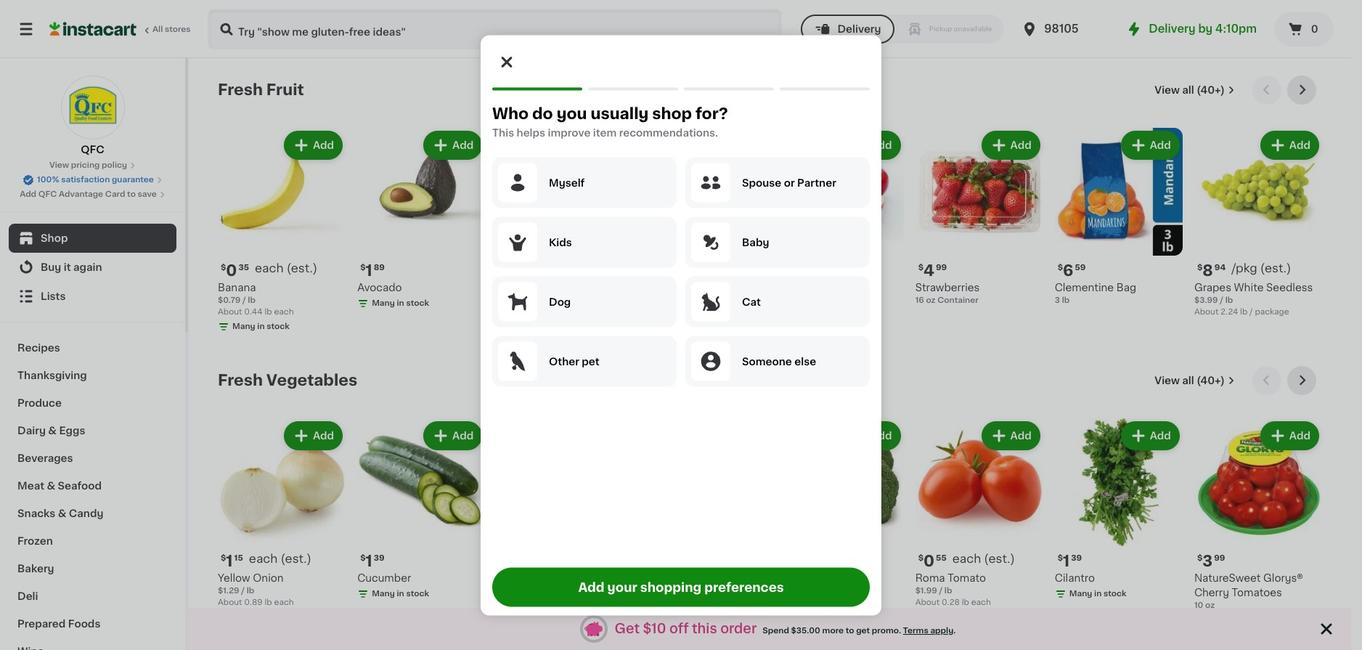 Task type: vqa. For each thing, say whether or not it's contained in the screenshot.
"$10.00"
no



Task type: describe. For each thing, give the bounding box(es) containing it.
lb right 0.44
[[265, 308, 272, 316]]

in inside product group
[[676, 616, 683, 624]]

lb right 0.28
[[962, 599, 970, 607]]

lists link
[[9, 282, 176, 311]]

add button for yellow onion
[[285, 423, 341, 449]]

meat & seafood link
[[9, 472, 176, 500]]

many in stock down 0.64
[[791, 613, 848, 621]]

delivery for delivery by 4:10pm
[[1149, 23, 1196, 34]]

$ inside $ 8 94
[[1198, 264, 1203, 272]]

add your shopping preferences
[[578, 581, 784, 593]]

many inside product group
[[651, 616, 674, 624]]

baby
[[742, 237, 769, 247]]

get $10 off this order spend $35.00 more to get promo. terms apply .
[[615, 622, 956, 635]]

about inside banana $0.79 / lb about 0.44 lb each
[[218, 308, 242, 316]]

broccoli
[[776, 573, 818, 583]]

lb right 0.64
[[823, 599, 830, 607]]

spouse
[[742, 177, 782, 187]]

0 inside button
[[1311, 24, 1319, 34]]

pet
[[582, 356, 600, 366]]

vegetables
[[266, 373, 357, 388]]

many down organic banana
[[512, 299, 535, 307]]

prepared foods
[[17, 619, 101, 629]]

$3.99
[[1195, 296, 1218, 304]]

55
[[936, 554, 947, 562]]

many down $ 0 79
[[651, 299, 674, 307]]

(est.) for honeycrisp apple
[[840, 262, 871, 274]]

in down avocado
[[397, 299, 404, 307]]

many down cilantro
[[1070, 590, 1093, 598]]

$ 0 35
[[221, 263, 249, 278]]

all stores link
[[49, 9, 192, 49]]

many in stock down organic banana
[[512, 299, 569, 307]]

in down 0.44
[[257, 323, 265, 331]]

many in stock down avocado
[[372, 299, 429, 307]]

lb inside clementine bag 3 lb
[[1062, 296, 1070, 304]]

/ inside "yellow onion $1.29 / lb about 0.89 lb each"
[[241, 587, 245, 595]]

each up honeycrisp apple
[[808, 262, 837, 274]]

1 inside green onions (scallions) 1 bunch
[[497, 587, 500, 595]]

$ 1 91
[[779, 554, 802, 569]]

foods
[[68, 619, 101, 629]]

/ up 2.24 on the right of the page
[[1220, 296, 1224, 304]]

$ 1 39 for cilantro
[[1058, 554, 1082, 569]]

this
[[692, 622, 717, 635]]

lb up 0.89
[[247, 587, 254, 595]]

who
[[492, 105, 529, 121]]

product group containing 17
[[637, 418, 764, 642]]

tomato
[[948, 573, 986, 583]]

container
[[938, 296, 979, 304]]

39 for cucumber
[[374, 554, 385, 562]]

75
[[792, 264, 802, 272]]

organic for organic banana
[[497, 283, 538, 293]]

delivery for delivery
[[838, 24, 881, 34]]

preferences
[[705, 581, 784, 593]]

16
[[916, 296, 924, 304]]

6
[[1063, 263, 1074, 278]]

policy
[[102, 161, 127, 169]]

for?
[[696, 105, 728, 121]]

(40+) for 6
[[1197, 85, 1225, 95]]

cucumber
[[357, 573, 411, 583]]

fresh for fresh fruit
[[218, 82, 263, 97]]

add button for avocado
[[425, 132, 481, 158]]

recipes link
[[9, 334, 176, 362]]

$ 1 39 for green onions (scallions)
[[500, 554, 524, 569]]

organic banana
[[497, 283, 578, 293]]

many up else
[[791, 323, 814, 331]]

meat
[[17, 481, 44, 491]]

/ inside roma tomato $1.99 / lb about 0.28 lb each
[[939, 587, 943, 595]]

view pricing policy link
[[49, 160, 136, 171]]

lb right 2.24 on the right of the page
[[1241, 308, 1248, 316]]

avocado
[[357, 283, 402, 293]]

& for dairy
[[48, 426, 57, 436]]

sponsored badge image
[[637, 630, 680, 639]]

$ inside $ 1 75
[[779, 264, 784, 272]]

about for yellow
[[218, 599, 242, 607]]

all for 1
[[1183, 376, 1195, 386]]

partner
[[798, 177, 837, 187]]

0 vertical spatial to
[[127, 190, 136, 198]]

$0.99 per pound element
[[497, 262, 625, 280]]

in down cucumber
[[397, 590, 404, 598]]

white
[[1234, 283, 1264, 293]]

many in stock down cucumber
[[372, 590, 429, 598]]

produce link
[[9, 389, 176, 417]]

each inside "yellow onion $1.29 / lb about 0.89 lb each"
[[274, 599, 294, 607]]

beverages link
[[9, 445, 176, 472]]

lb up 0.64
[[807, 587, 815, 595]]

$1.29
[[218, 587, 239, 595]]

$ inside $ 0 79
[[639, 264, 645, 272]]

someone
[[742, 356, 792, 366]]

99 for 4
[[936, 264, 947, 272]]

in down the onions
[[536, 601, 544, 609]]

dog
[[549, 296, 571, 307]]

15
[[234, 554, 243, 562]]

myself
[[549, 177, 585, 187]]

add your shopping preferences button
[[492, 567, 870, 606]]

each inside "element"
[[255, 262, 284, 274]]

roma
[[916, 573, 945, 583]]

seedless
[[1267, 283, 1313, 293]]

seafood
[[58, 481, 102, 491]]

onion
[[253, 573, 284, 583]]

(est.) for roma tomato
[[984, 553, 1015, 564]]

fresh vegetables
[[218, 373, 357, 388]]

prepared foods link
[[9, 610, 176, 638]]

$ 4 99
[[919, 263, 947, 278]]

$ up green
[[500, 554, 505, 562]]

thanksgiving link
[[9, 362, 176, 389]]

fresh for fresh vegetables
[[218, 373, 263, 388]]

many in stock down 0.44
[[232, 323, 290, 331]]

satisfaction
[[61, 176, 110, 184]]

$ inside $ 3 99
[[1198, 554, 1203, 562]]

35
[[239, 264, 249, 272]]

many in stock down 79
[[651, 299, 708, 307]]

(scallions)
[[570, 573, 624, 583]]

about for roma
[[916, 599, 940, 607]]

service type group
[[801, 15, 1004, 44]]

39 for cilantro
[[1072, 554, 1082, 562]]

in down organic banana
[[536, 299, 544, 307]]

clementine
[[1055, 283, 1114, 293]]

many in stock down bunch
[[512, 601, 569, 609]]

many down 0.44
[[232, 323, 255, 331]]

many in stock up else
[[791, 323, 848, 331]]

get
[[615, 622, 640, 635]]

product group containing 3
[[1195, 418, 1323, 642]]

$ 1 75
[[779, 263, 802, 278]]

many down avocado
[[372, 299, 395, 307]]

bakery link
[[9, 555, 176, 582]]

$ inside $ 0 99
[[500, 264, 505, 272]]

each (est.) for banana
[[255, 262, 318, 274]]

again
[[73, 262, 102, 272]]

banana $0.79 / lb about 0.44 lb each
[[218, 283, 294, 316]]

buy
[[41, 262, 61, 272]]

product group containing 4
[[916, 128, 1044, 307]]

$35.00
[[791, 626, 821, 634]]

$1.75 each (estimated) element
[[776, 262, 904, 280]]

each up tomato
[[953, 553, 981, 564]]

(est.) for banana
[[287, 262, 318, 274]]

product group containing 8
[[1195, 128, 1323, 318]]

1 up cilantro
[[1063, 554, 1070, 569]]

yellow
[[218, 573, 250, 583]]

add button for broccoli crown
[[844, 423, 900, 449]]

roma tomato $1.99 / lb about 0.28 lb each
[[916, 573, 991, 607]]

frozen
[[17, 536, 53, 546]]

1 left 91
[[784, 554, 791, 569]]

add button for roma tomato
[[983, 423, 1039, 449]]

grapes
[[1195, 283, 1232, 293]]

add button for clementine bag
[[1123, 132, 1179, 158]]

(est.) for broccoli crown
[[839, 553, 870, 564]]

bakery
[[17, 564, 54, 574]]

$ inside the $ 1 89
[[360, 264, 366, 272]]

product group containing 6
[[1055, 128, 1183, 307]]

$1.15 each (estimated) element
[[218, 552, 346, 571]]

beecher's handmade cheese street corn 18 oz
[[637, 573, 747, 609]]

$8.94 per package (estimated) element
[[1195, 262, 1323, 280]]

close image
[[1318, 620, 1336, 638]]

& for snacks
[[58, 508, 66, 519]]

1 left 15
[[226, 554, 233, 569]]

qfc logo image
[[61, 76, 125, 139]]

green onions (scallions) 1 bunch
[[497, 573, 624, 595]]

$10
[[643, 622, 666, 635]]

grapes   white seedless $3.99 / lb about 2.24 lb / package
[[1195, 283, 1313, 316]]

0.64
[[802, 599, 821, 607]]



Task type: locate. For each thing, give the bounding box(es) containing it.
0 for banana
[[226, 263, 237, 278]]

produce
[[17, 398, 62, 408]]

each (est.) inside $0.55 each (estimated) element
[[953, 553, 1015, 564]]

recommendations.
[[619, 127, 718, 137]]

1 $ 1 39 from the left
[[360, 554, 385, 569]]

in down cilantro
[[1095, 590, 1102, 598]]

view all (40+) button for 1
[[1149, 366, 1241, 395]]

1 up green
[[505, 554, 512, 569]]

2 horizontal spatial $ 1 39
[[1058, 554, 1082, 569]]

honeycrisp apple
[[776, 283, 868, 293]]

strawberries 16 oz container
[[916, 283, 980, 304]]

1 view all (40+) button from the top
[[1149, 76, 1241, 105]]

(est.) inside the $1.91 each (estimated) element
[[839, 553, 870, 564]]

cheese
[[637, 588, 676, 598]]

organic down $ 0 99
[[497, 283, 538, 293]]

add button for honeycrisp apple
[[844, 132, 900, 158]]

(est.) inside $8.94 per package (estimated) element
[[1261, 262, 1292, 274]]

fresh left the fruit
[[218, 82, 263, 97]]

4
[[924, 263, 935, 278]]

99 right the 4
[[936, 264, 947, 272]]

1 horizontal spatial qfc
[[81, 145, 104, 155]]

$ up beecher's on the bottom of page
[[639, 554, 645, 562]]

all for 6
[[1183, 85, 1195, 95]]

each inside broccoli crown $2.99 / lb about 0.64 lb each
[[832, 599, 852, 607]]

in left cat
[[676, 299, 683, 307]]

more
[[823, 626, 844, 634]]

0 vertical spatial view all (40+) button
[[1149, 76, 1241, 105]]

many down cucumber
[[372, 590, 395, 598]]

off
[[670, 622, 689, 635]]

many down bunch
[[512, 601, 535, 609]]

$ 1 39
[[360, 554, 385, 569], [500, 554, 524, 569], [1058, 554, 1082, 569]]

0 vertical spatial qfc
[[81, 145, 104, 155]]

1 left "75" on the right
[[784, 263, 791, 278]]

stock
[[406, 299, 429, 307], [546, 299, 569, 307], [685, 299, 708, 307], [267, 323, 290, 331], [825, 323, 848, 331], [406, 590, 429, 598], [1104, 590, 1127, 598], [546, 601, 569, 609], [825, 613, 848, 621], [685, 616, 708, 624]]

(est.) up seedless
[[1261, 262, 1292, 274]]

$ 1 39 up green
[[500, 554, 524, 569]]

$ 0 99
[[500, 263, 529, 278]]

99 inside $ 17 99
[[662, 554, 673, 562]]

0.89
[[244, 599, 263, 607]]

$ inside $ 4 99
[[919, 264, 924, 272]]

(est.) up crown
[[839, 553, 870, 564]]

view all (40+) for 6
[[1155, 85, 1225, 95]]

thanksgiving
[[17, 370, 87, 381]]

0 vertical spatial all
[[1183, 85, 1195, 95]]

2 view all (40+) button from the top
[[1149, 366, 1241, 395]]

cilantro
[[1055, 573, 1095, 583]]

1 vertical spatial all
[[1183, 376, 1195, 386]]

each (est.) inside $1.75 each (estimated) element
[[808, 262, 871, 274]]

$0.35 each (estimated) element
[[218, 262, 346, 280]]

many up $35.00
[[791, 613, 814, 621]]

2 39 from the left
[[513, 554, 524, 562]]

banana up dog
[[540, 283, 578, 293]]

1 vertical spatial 3
[[1203, 554, 1213, 569]]

in up else
[[816, 323, 823, 331]]

lb up 2.24 on the right of the page
[[1226, 296, 1233, 304]]

& left the candy
[[58, 508, 66, 519]]

& for meat
[[47, 481, 55, 491]]

many in stock down cilantro
[[1070, 590, 1127, 598]]

/pkg (est.)
[[1232, 262, 1292, 274]]

39 up cucumber
[[374, 554, 385, 562]]

1 up cucumber
[[366, 554, 372, 569]]

2 banana from the left
[[540, 283, 578, 293]]

$ left 94
[[1198, 264, 1203, 272]]

each (est.) up apple
[[808, 262, 871, 274]]

3 down clementine
[[1055, 296, 1060, 304]]

who do you usually shop for? this helps improve item recommendations.
[[492, 105, 728, 137]]

99 up naturesweet
[[1214, 554, 1226, 562]]

99
[[518, 264, 529, 272], [936, 264, 947, 272], [662, 554, 673, 562], [1214, 554, 1226, 562]]

frozen link
[[9, 527, 176, 555]]

meat & seafood
[[17, 481, 102, 491]]

39 up cilantro
[[1072, 554, 1082, 562]]

beverages
[[17, 453, 73, 463]]

about
[[218, 308, 242, 316], [1195, 308, 1219, 316], [218, 599, 242, 607], [776, 599, 800, 607], [916, 599, 940, 607]]

0 horizontal spatial $ 1 39
[[360, 554, 385, 569]]

view for fresh vegetables
[[1155, 376, 1180, 386]]

about inside broccoli crown $2.99 / lb about 0.64 lb each
[[776, 599, 800, 607]]

shopping
[[640, 581, 702, 593]]

(est.) up apple
[[840, 262, 871, 274]]

$ up cucumber
[[360, 554, 366, 562]]

/ left package
[[1250, 308, 1253, 316]]

3
[[1055, 296, 1060, 304], [1203, 554, 1213, 569]]

lb up 0.28
[[945, 587, 952, 595]]

1 banana from the left
[[218, 283, 256, 293]]

99 left /lb in the left top of the page
[[518, 264, 529, 272]]

$ inside $ 0 35
[[221, 264, 226, 272]]

fresh fruit
[[218, 82, 304, 97]]

view all (40+)
[[1155, 85, 1225, 95], [1155, 376, 1225, 386]]

0 vertical spatial fresh
[[218, 82, 263, 97]]

lb up 0.44
[[248, 296, 256, 304]]

3 $ 1 39 from the left
[[1058, 554, 1082, 569]]

$ up cilantro
[[1058, 554, 1063, 562]]

0
[[1311, 24, 1319, 34], [226, 263, 237, 278], [505, 263, 516, 278], [645, 263, 656, 278], [924, 554, 935, 569]]

advantage
[[59, 190, 103, 198]]

0 vertical spatial &
[[48, 426, 57, 436]]

79
[[657, 264, 667, 272]]

oz right 18
[[647, 601, 657, 609]]

0 vertical spatial view all (40+)
[[1155, 85, 1225, 95]]

1 vertical spatial item carousel region
[[218, 366, 1323, 648]]

item carousel region
[[218, 76, 1323, 354], [218, 366, 1323, 648]]

view all (40+) for 1
[[1155, 376, 1225, 386]]

view all (40+) button for 6
[[1149, 76, 1241, 105]]

$ inside $ 17 99
[[639, 554, 645, 562]]

0 for organic banana
[[505, 263, 516, 278]]

dairy & eggs
[[17, 426, 85, 436]]

0 for roma tomato
[[924, 554, 935, 569]]

each (est.) up "onion"
[[249, 553, 312, 564]]

each (est.) for yellow onion
[[249, 553, 312, 564]]

delivery by 4:10pm
[[1149, 23, 1257, 34]]

view inside view pricing policy link
[[49, 161, 69, 169]]

to inside get $10 off this order spend $35.00 more to get promo. terms apply .
[[846, 626, 855, 634]]

about inside roma tomato $1.99 / lb about 0.28 lb each
[[916, 599, 940, 607]]

None search field
[[208, 9, 783, 49]]

add button for cucumber
[[425, 423, 481, 449]]

99 right 17
[[662, 554, 673, 562]]

organic up $ 0 99
[[498, 247, 531, 255]]

$1.91 each (estimated) element
[[776, 552, 904, 571]]

0 inside "element"
[[226, 263, 237, 278]]

2 all from the top
[[1183, 376, 1195, 386]]

0 horizontal spatial qfc
[[38, 190, 57, 198]]

1 view all (40+) from the top
[[1155, 85, 1225, 95]]

& right meat
[[47, 481, 55, 491]]

each inside roma tomato $1.99 / lb about 0.28 lb each
[[972, 599, 991, 607]]

oz inside beecher's handmade cheese street corn 18 oz
[[647, 601, 657, 609]]

beecher's
[[637, 573, 688, 583]]

2 item carousel region from the top
[[218, 366, 1323, 648]]

(est.) inside $1.15 each (estimated) element
[[281, 553, 312, 564]]

4:10pm
[[1216, 23, 1257, 34]]

promo.
[[872, 626, 901, 634]]

improve
[[548, 127, 591, 137]]

many in stock
[[372, 299, 429, 307], [512, 299, 569, 307], [651, 299, 708, 307], [232, 323, 290, 331], [791, 323, 848, 331], [372, 590, 429, 598], [1070, 590, 1127, 598], [512, 601, 569, 609], [791, 613, 848, 621], [651, 616, 708, 624]]

/
[[243, 296, 246, 304], [1220, 296, 1224, 304], [1250, 308, 1253, 316], [241, 587, 245, 595], [802, 587, 805, 595], [939, 587, 943, 595]]

about inside "yellow onion $1.29 / lb about 0.89 lb each"
[[218, 599, 242, 607]]

0 horizontal spatial 3
[[1055, 296, 1060, 304]]

0 horizontal spatial delivery
[[838, 24, 881, 34]]

$ 0 79
[[639, 263, 667, 278]]

2 vertical spatial &
[[58, 508, 66, 519]]

each inside banana $0.79 / lb about 0.44 lb each
[[274, 308, 294, 316]]

99 for 17
[[662, 554, 673, 562]]

onions
[[531, 573, 568, 583]]

lb right 0.89
[[265, 599, 272, 607]]

1 horizontal spatial delivery
[[1149, 23, 1196, 34]]

card
[[105, 190, 125, 198]]

1 vertical spatial view all (40+)
[[1155, 376, 1225, 386]]

1 horizontal spatial oz
[[926, 296, 936, 304]]

$0.55 each (estimated) element
[[916, 552, 1044, 571]]

buy it again link
[[9, 253, 176, 282]]

cherry
[[1195, 588, 1230, 598]]

each (est.) inside the $0.35 each (estimated) "element"
[[255, 262, 318, 274]]

98105 button
[[1021, 9, 1109, 49]]

3 39 from the left
[[1072, 554, 1082, 562]]

99 inside $ 3 99
[[1214, 554, 1226, 562]]

main content containing fresh fruit
[[189, 58, 1352, 650]]

1 39 from the left
[[374, 554, 385, 562]]

$ left 59
[[1058, 264, 1063, 272]]

about for broccoli
[[776, 599, 800, 607]]

view for fresh fruit
[[1155, 85, 1180, 95]]

0 button
[[1275, 12, 1334, 46]]

(est.) up tomato
[[984, 553, 1015, 564]]

add button for cilantro
[[1123, 423, 1179, 449]]

each down "onion"
[[274, 599, 294, 607]]

0 horizontal spatial 39
[[374, 554, 385, 562]]

snacks & candy link
[[9, 500, 176, 527]]

lb down clementine
[[1062, 296, 1070, 304]]

about down $0.79 at the top left of the page
[[218, 308, 242, 316]]

$ left 15
[[221, 554, 226, 562]]

94
[[1215, 264, 1226, 272]]

1 fresh from the top
[[218, 82, 263, 97]]

add button for banana
[[285, 132, 341, 158]]

about down $1.99
[[916, 599, 940, 607]]

$ up "16"
[[919, 264, 924, 272]]

many up sponsored badge image
[[651, 616, 674, 624]]

1 vertical spatial to
[[846, 626, 855, 634]]

0 horizontal spatial banana
[[218, 283, 256, 293]]

(40+) for 1
[[1197, 376, 1225, 386]]

handmade
[[690, 573, 747, 583]]

0.44
[[244, 308, 263, 316]]

0 vertical spatial (40+)
[[1197, 85, 1225, 95]]

oz inside strawberries 16 oz container
[[926, 296, 936, 304]]

shop
[[41, 233, 68, 243]]

fresh
[[218, 82, 263, 97], [218, 373, 263, 388]]

1 item carousel region from the top
[[218, 76, 1323, 354]]

(est.) inside the $0.35 each (estimated) "element"
[[287, 262, 318, 274]]

91
[[792, 554, 802, 562]]

each down crown
[[832, 599, 852, 607]]

each (est.) right 35
[[255, 262, 318, 274]]

qfc link
[[61, 76, 125, 157]]

99 for 0
[[518, 264, 529, 272]]

1 vertical spatial view all (40+) button
[[1149, 366, 1241, 395]]

item carousel region containing fresh vegetables
[[218, 366, 1323, 648]]

(est.) inside $0.55 each (estimated) element
[[984, 553, 1015, 564]]

deli
[[17, 591, 38, 601]]

oz
[[926, 296, 936, 304], [647, 601, 657, 609], [1206, 601, 1215, 609]]

$ left 35
[[221, 264, 226, 272]]

each right 35
[[255, 262, 284, 274]]

shop link
[[9, 224, 176, 253]]

2 fresh from the top
[[218, 373, 263, 388]]

2 horizontal spatial oz
[[1206, 601, 1215, 609]]

$ left 91
[[779, 554, 784, 562]]

kids
[[549, 237, 572, 247]]

(est.) for grapes   white seedless
[[1261, 262, 1292, 274]]

each (est.) inside $1.15 each (estimated) element
[[249, 553, 312, 564]]

each (est.) for honeycrisp apple
[[808, 262, 871, 274]]

1
[[366, 263, 372, 278], [784, 263, 791, 278], [226, 554, 233, 569], [366, 554, 372, 569], [505, 554, 512, 569], [784, 554, 791, 569], [1063, 554, 1070, 569], [497, 587, 500, 595]]

honeycrisp
[[776, 283, 835, 293]]

candy
[[69, 508, 103, 519]]

dairy
[[17, 426, 46, 436]]

1 horizontal spatial to
[[846, 626, 855, 634]]

2 horizontal spatial 39
[[1072, 554, 1082, 562]]

2 (40+) from the top
[[1197, 376, 1225, 386]]

(40+) down 2.24 on the right of the page
[[1197, 376, 1225, 386]]

about down $3.99
[[1195, 308, 1219, 316]]

0 vertical spatial item carousel region
[[218, 76, 1323, 354]]

each (est.) inside the $1.91 each (estimated) element
[[807, 553, 870, 564]]

delivery
[[1149, 23, 1196, 34], [838, 24, 881, 34]]

about inside the 'grapes   white seedless $3.99 / lb about 2.24 lb / package'
[[1195, 308, 1219, 316]]

get $10 off this order status
[[609, 621, 962, 637]]

1 vertical spatial qfc
[[38, 190, 57, 198]]

shop
[[652, 105, 692, 121]]

lists
[[41, 291, 66, 301]]

qfc up view pricing policy link
[[81, 145, 104, 155]]

item carousel region containing fresh fruit
[[218, 76, 1323, 354]]

$2.99
[[776, 587, 800, 595]]

add button for grapes   white seedless
[[1262, 132, 1318, 158]]

banana up $0.79 at the top left of the page
[[218, 283, 256, 293]]

$ inside $ 1 91
[[779, 554, 784, 562]]

/pkg
[[1232, 262, 1258, 274]]

(est.) inside $1.75 each (estimated) element
[[840, 262, 871, 274]]

snacks
[[17, 508, 55, 519]]

bag
[[1117, 283, 1137, 293]]

(est.) up banana $0.79 / lb about 0.44 lb each
[[287, 262, 318, 274]]

about down the $2.99
[[776, 599, 800, 607]]

organic for organic
[[498, 247, 531, 255]]

/ up 0.44
[[243, 296, 246, 304]]

39 for green onions (scallions)
[[513, 554, 524, 562]]

each (est.) for broccoli crown
[[807, 553, 870, 564]]

delivery inside button
[[838, 24, 881, 34]]

oz inside 'naturesweet glorys® cherry tomatoes 10 oz'
[[1206, 601, 1215, 609]]

1 vertical spatial view
[[49, 161, 69, 169]]

add button for strawberries
[[983, 132, 1039, 158]]

in down 0.64
[[816, 613, 823, 621]]

recipes
[[17, 343, 60, 353]]

$ inside $ 0 55
[[919, 554, 924, 562]]

dairy & eggs link
[[9, 417, 176, 445]]

deli link
[[9, 582, 176, 610]]

1 vertical spatial fresh
[[218, 373, 263, 388]]

$ 1 39 up cucumber
[[360, 554, 385, 569]]

view all (40+) button
[[1149, 76, 1241, 105], [1149, 366, 1241, 395]]

1 vertical spatial &
[[47, 481, 55, 491]]

product group
[[218, 128, 346, 336], [357, 128, 485, 312], [497, 128, 625, 312], [637, 128, 764, 312], [776, 128, 904, 336], [916, 128, 1044, 307], [1055, 128, 1183, 307], [1195, 128, 1323, 318], [218, 418, 346, 626], [357, 418, 485, 603], [637, 418, 764, 642], [776, 418, 904, 626], [916, 418, 1044, 626], [1055, 418, 1183, 603], [1195, 418, 1323, 642]]

1 all from the top
[[1183, 85, 1195, 95]]

$
[[221, 264, 226, 272], [360, 264, 366, 272], [500, 264, 505, 272], [639, 264, 645, 272], [779, 264, 784, 272], [919, 264, 924, 272], [1058, 264, 1063, 272], [1198, 264, 1203, 272], [221, 554, 226, 562], [360, 554, 366, 562], [500, 554, 505, 562], [639, 554, 645, 562], [779, 554, 784, 562], [919, 554, 924, 562], [1058, 554, 1063, 562], [1198, 554, 1203, 562]]

many in stock inside product group
[[651, 616, 708, 624]]

add qfc advantage card to save link
[[20, 189, 165, 200]]

spouse or partner
[[742, 177, 837, 187]]

qfc down 100%
[[38, 190, 57, 198]]

$ inside $ 6 59
[[1058, 264, 1063, 272]]

1 left 89
[[366, 263, 372, 278]]

0 vertical spatial organic
[[498, 247, 531, 255]]

to down guarantee
[[127, 190, 136, 198]]

99 inside $ 0 99
[[518, 264, 529, 272]]

each up "onion"
[[249, 553, 278, 564]]

glorys®
[[1264, 573, 1304, 583]]

instacart logo image
[[49, 20, 137, 38]]

each (est.) up crown
[[807, 553, 870, 564]]

to left get
[[846, 626, 855, 634]]

main content
[[189, 58, 1352, 650]]

each (est.)
[[255, 262, 318, 274], [808, 262, 871, 274], [249, 553, 312, 564], [807, 553, 870, 564], [953, 553, 1015, 564]]

1 horizontal spatial 3
[[1203, 554, 1213, 569]]

stores
[[165, 25, 191, 33]]

fresh down 0.44
[[218, 373, 263, 388]]

2 view all (40+) from the top
[[1155, 376, 1225, 386]]

many in stock up sponsored badge image
[[651, 616, 708, 624]]

each down tomato
[[972, 599, 991, 607]]

each (est.) up tomato
[[953, 553, 1015, 564]]

/ up 0.64
[[802, 587, 805, 595]]

0 vertical spatial view
[[1155, 85, 1180, 95]]

/ right "$1.29"
[[241, 587, 245, 595]]

39 up green
[[513, 554, 524, 562]]

$ 1 39 for cucumber
[[360, 554, 385, 569]]

/ inside broccoli crown $2.99 / lb about 0.64 lb each
[[802, 587, 805, 595]]

1 (40+) from the top
[[1197, 85, 1225, 95]]

1 horizontal spatial 39
[[513, 554, 524, 562]]

to
[[127, 190, 136, 198], [846, 626, 855, 634]]

1 vertical spatial organic
[[497, 283, 538, 293]]

8
[[1203, 263, 1213, 278]]

street
[[678, 588, 710, 598]]

stock inside product group
[[685, 616, 708, 624]]

0 vertical spatial 3
[[1055, 296, 1060, 304]]

99 for 3
[[1214, 554, 1226, 562]]

all
[[1183, 85, 1195, 95], [1183, 376, 1195, 386]]

1 vertical spatial (40+)
[[1197, 376, 1225, 386]]

(est.) for yellow onion
[[281, 553, 312, 564]]

$ left 89
[[360, 264, 366, 272]]

0 horizontal spatial to
[[127, 190, 136, 198]]

order
[[721, 622, 757, 635]]

about down "$1.29"
[[218, 599, 242, 607]]

$1.99
[[916, 587, 937, 595]]

1 left bunch
[[497, 587, 500, 595]]

each (est.) for roma tomato
[[953, 553, 1015, 564]]

each right 91
[[807, 553, 836, 564]]

2 vertical spatial view
[[1155, 376, 1180, 386]]

2 $ 1 39 from the left
[[500, 554, 524, 569]]

18
[[637, 601, 645, 609]]

99 inside $ 4 99
[[936, 264, 947, 272]]

terms
[[903, 626, 929, 634]]

add your shopping preferences element
[[481, 35, 882, 615]]

3 inside clementine bag 3 lb
[[1055, 296, 1060, 304]]

usually
[[591, 105, 649, 121]]

$ inside $ 1 15
[[221, 554, 226, 562]]

& inside 'link'
[[58, 508, 66, 519]]

1 horizontal spatial banana
[[540, 283, 578, 293]]

banana inside banana $0.79 / lb about 0.44 lb each
[[218, 283, 256, 293]]

naturesweet glorys® cherry tomatoes 10 oz
[[1195, 573, 1304, 609]]

0 horizontal spatial oz
[[647, 601, 657, 609]]

3 up naturesweet
[[1203, 554, 1213, 569]]

else
[[795, 356, 816, 366]]

1 horizontal spatial $ 1 39
[[500, 554, 524, 569]]

pricing
[[71, 161, 100, 169]]

oz right "16"
[[926, 296, 936, 304]]

$ left /lb in the left top of the page
[[500, 264, 505, 272]]

/ inside banana $0.79 / lb about 0.44 lb each
[[243, 296, 246, 304]]



